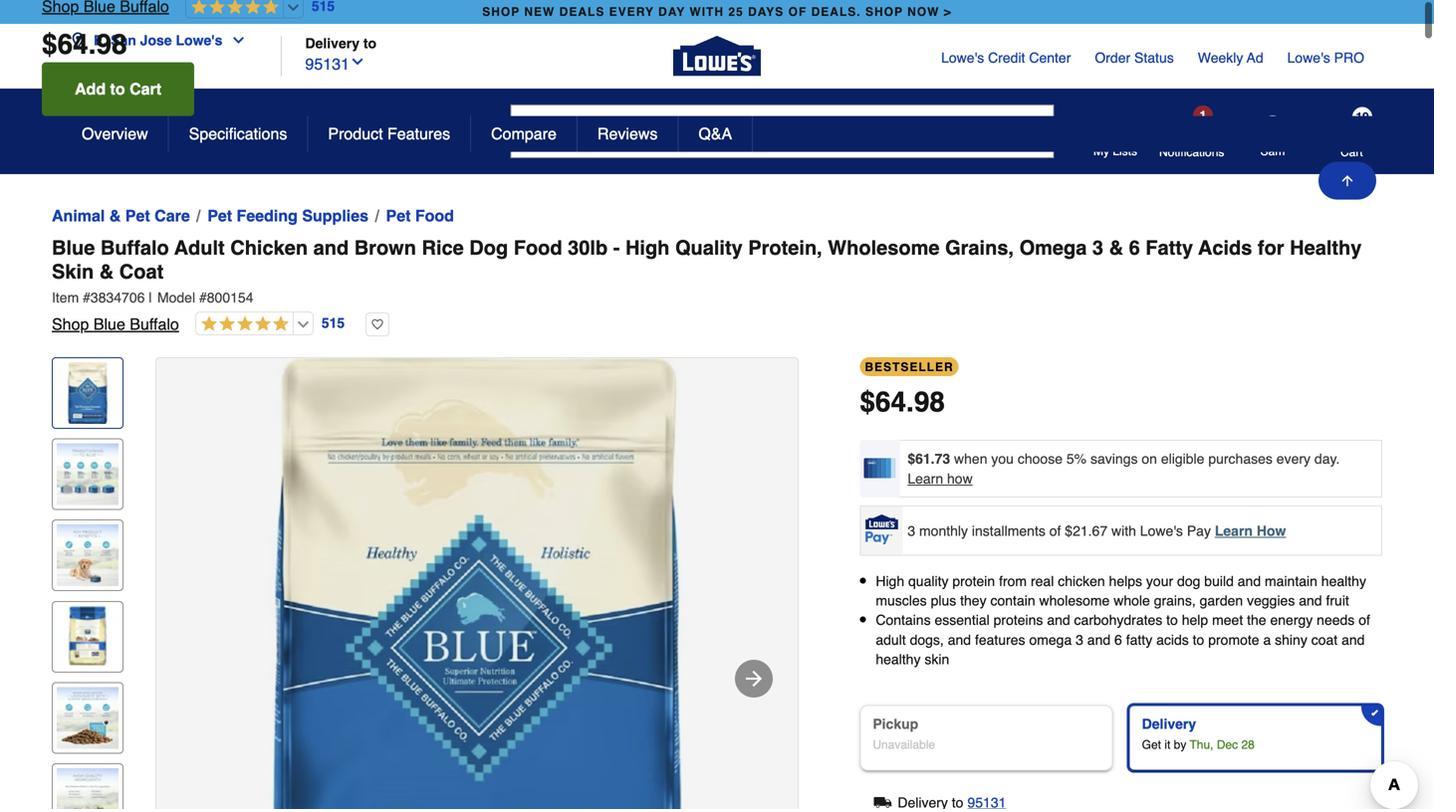 Task type: describe. For each thing, give the bounding box(es) containing it.
credit
[[988, 50, 1025, 66]]

64
[[875, 386, 906, 418]]

deals.
[[811, 5, 861, 19]]

shiny
[[1275, 632, 1308, 648]]

installations button
[[250, 114, 343, 149]]

protein
[[953, 574, 995, 590]]

by
[[1174, 739, 1187, 753]]

specifications
[[189, 58, 287, 77]]

3 monthly installments of $21.67 with lowe's pay learn how
[[908, 523, 1286, 539]]

real
[[1031, 574, 1054, 590]]

lowe's left pay
[[1140, 523, 1183, 539]]

grains,
[[1154, 593, 1196, 609]]

open
[[94, 61, 128, 77]]

option group containing pickup
[[852, 698, 1391, 779]]

with
[[1112, 523, 1136, 539]]

1 horizontal spatial healthy
[[1322, 574, 1367, 590]]

$ 64 . 98
[[860, 386, 945, 418]]

omega
[[1029, 632, 1072, 648]]

pet for pet feeding supplies
[[207, 207, 232, 225]]

brown
[[354, 237, 416, 259]]

meet
[[1212, 613, 1243, 629]]

add
[[75, 14, 106, 32]]

product features button
[[308, 50, 471, 86]]

omega
[[1020, 237, 1087, 259]]

savings
[[1091, 451, 1138, 467]]

lowe's inside e. san jose lowe's button
[[176, 32, 223, 48]]

diy & ideas
[[383, 122, 471, 140]]

learn inside $61.73 when you choose 5% savings on eligible purchases every day. learn how
[[908, 471, 943, 487]]

lowe's pro link
[[1288, 48, 1365, 68]]

2 shop from the left
[[866, 5, 903, 19]]

delivery get it by thu, dec 28
[[1142, 717, 1255, 753]]

contains
[[876, 613, 931, 629]]

lowe's credit center
[[941, 50, 1071, 66]]

skin
[[52, 260, 94, 283]]

$
[[860, 386, 875, 418]]

95131 button
[[305, 50, 366, 76]]

and down essential on the bottom of the page
[[948, 632, 971, 648]]

pet feeding supplies link
[[207, 204, 369, 228]]

specifications button
[[169, 50, 308, 86]]

chevron down image
[[223, 32, 246, 48]]

|
[[149, 290, 152, 306]]

rice
[[422, 237, 464, 259]]

chicken
[[230, 237, 308, 259]]

6 inside blue buffalo  adult chicken and brown rice dog food 30lb - high quality protein, wholesome grains, omega 3 & 6 fatty acids for healthy skin & coat item # 3834706 | model # 800154
[[1129, 237, 1140, 259]]

chicken
[[1058, 574, 1105, 590]]

plus
[[931, 593, 956, 609]]

800154
[[207, 290, 253, 306]]

my lists
[[1094, 144, 1138, 158]]

eligible
[[1161, 451, 1205, 467]]

pet feeding supplies
[[207, 207, 369, 225]]

dogs,
[[910, 632, 944, 648]]

28
[[1242, 739, 1255, 753]]

fatty
[[1126, 632, 1153, 648]]

now
[[908, 5, 940, 19]]

and up the omega
[[1047, 613, 1070, 629]]

0 horizontal spatial healthy
[[876, 652, 921, 668]]

garden
[[1200, 593, 1243, 609]]

helps
[[1109, 574, 1143, 590]]

maintain
[[1265, 574, 1318, 590]]

1 horizontal spatial cart
[[1341, 145, 1363, 159]]

-
[[613, 237, 620, 259]]

Search Query text field
[[511, 106, 964, 157]]

notifications
[[1159, 145, 1225, 159]]

shop for shop
[[70, 122, 110, 140]]

learn how link
[[1215, 523, 1286, 539]]

515
[[322, 315, 345, 331]]

add to cart button
[[42, 0, 194, 50]]

overview button
[[62, 50, 169, 86]]

0 horizontal spatial of
[[1050, 523, 1061, 539]]

center
[[1029, 50, 1071, 66]]

choose
[[1018, 451, 1063, 467]]

grains,
[[945, 237, 1014, 259]]

6 inside high quality protein from real chicken helps your dog build and maintain healthy muscles plus they contain wholesome whole grains, garden veggies and fruit contains essential proteins and carbohydrates to help meet the energy needs of adult dogs, and features omega 3 and 6 fatty acids to promote a shiny coat and healthy skin
[[1115, 632, 1122, 648]]

quality
[[675, 237, 743, 259]]

promote
[[1208, 632, 1260, 648]]

proteins
[[994, 613, 1043, 629]]

acids
[[1199, 237, 1252, 259]]

1 vertical spatial learn
[[1215, 523, 1253, 539]]

$21.67
[[1065, 523, 1108, 539]]

30lb
[[568, 237, 608, 259]]

day.
[[1315, 451, 1340, 467]]

high inside blue buffalo  adult chicken and brown rice dog food 30lb - high quality protein, wholesome grains, omega 3 & 6 fatty acids for healthy skin & coat item # 3834706 | model # 800154
[[625, 237, 670, 259]]

adult
[[876, 632, 906, 648]]

it
[[1165, 739, 1171, 753]]

thu,
[[1190, 739, 1214, 753]]

3 inside high quality protein from real chicken helps your dog build and maintain healthy muscles plus they contain wholesome whole grains, garden veggies and fruit contains essential proteins and carbohydrates to help meet the energy needs of adult dogs, and features omega 3 and 6 fatty acids to promote a shiny coat and healthy skin
[[1076, 632, 1084, 648]]

lists
[[1113, 144, 1138, 158]]

learn how button
[[908, 469, 973, 489]]

shop blue buffalo
[[52, 315, 179, 334]]

blue buffalo  #800154 - thumbnail2 image
[[57, 444, 119, 506]]

order
[[1095, 50, 1131, 66]]

item
[[52, 290, 79, 306]]

blue buffalo  #800154 image
[[156, 359, 798, 810]]

delivery to
[[305, 35, 377, 51]]

animal & pet care
[[52, 207, 190, 225]]

high inside high quality protein from real chicken helps your dog build and maintain healthy muscles plus they contain wholesome whole grains, garden veggies and fruit contains essential proteins and carbohydrates to help meet the energy needs of adult dogs, and features omega 3 and 6 fatty acids to promote a shiny coat and healthy skin
[[876, 574, 905, 590]]

dog
[[1177, 574, 1201, 590]]

98
[[914, 386, 945, 418]]

blue buffalo  #800154 - thumbnail6 image
[[57, 769, 119, 810]]

feeding
[[237, 207, 298, 225]]

chevron down image
[[350, 54, 366, 70]]

arrow up image
[[1340, 107, 1356, 123]]

energy
[[1270, 613, 1313, 629]]

deals
[[559, 5, 605, 19]]

shop new deals every day with 25 days of deals. shop now > link
[[478, 0, 956, 24]]



Task type: locate. For each thing, give the bounding box(es) containing it.
healthy
[[1290, 237, 1362, 259]]

shop left the now
[[866, 5, 903, 19]]

1 vertical spatial healthy
[[876, 652, 921, 668]]

lowes pay logo image
[[862, 515, 902, 545]]

1 horizontal spatial shop
[[866, 5, 903, 19]]

6
[[1129, 237, 1140, 259], [1115, 632, 1122, 648]]

blue buffalo  #800154 - thumbnail5 image
[[57, 688, 119, 749]]

6 down carbohydrates
[[1115, 632, 1122, 648]]

lowe's left the pro
[[1288, 50, 1331, 66]]

healthy up fruit
[[1322, 574, 1367, 590]]

0 vertical spatial high
[[625, 237, 670, 259]]

food inside pet food link
[[415, 207, 454, 225]]

1 horizontal spatial 3
[[1076, 632, 1084, 648]]

high quality protein from real chicken helps your dog build and maintain healthy muscles plus they contain wholesome whole grains, garden veggies and fruit contains essential proteins and carbohydrates to help meet the energy needs of adult dogs, and features omega 3 and 6 fatty acids to promote a shiny coat and healthy skin
[[876, 574, 1370, 668]]

lowe's home improvement cart image
[[1341, 116, 1365, 140]]

0 horizontal spatial high
[[625, 237, 670, 259]]

1 vertical spatial high
[[876, 574, 905, 590]]

buffalo
[[100, 237, 169, 259], [130, 315, 179, 334]]

0 horizontal spatial delivery
[[305, 35, 360, 51]]

25
[[729, 5, 744, 19]]

1 vertical spatial 6
[[1115, 632, 1122, 648]]

and inside blue buffalo  adult chicken and brown rice dog food 30lb - high quality protein, wholesome grains, omega 3 & 6 fatty acids for healthy skin & coat item # 3834706 | model # 800154
[[313, 237, 349, 259]]

they
[[960, 593, 987, 609]]

heart outline image
[[366, 313, 390, 337]]

help
[[1182, 613, 1208, 629]]

0 vertical spatial 6
[[1129, 237, 1140, 259]]

location image
[[70, 32, 86, 48]]

pay
[[1187, 523, 1211, 539]]

my
[[1094, 144, 1110, 158]]

care
[[155, 207, 190, 225]]

buffalo up coat on the left top
[[100, 237, 169, 259]]

contain
[[991, 593, 1036, 609]]

& right animal at the left top
[[109, 207, 121, 225]]

0 vertical spatial food
[[415, 207, 454, 225]]

0 horizontal spatial shop
[[482, 5, 520, 19]]

blue buffalo  #800154 - thumbnail4 image
[[57, 606, 119, 668]]

savings button
[[149, 114, 211, 149]]

pm
[[173, 61, 194, 77]]

delivery for get
[[1142, 717, 1196, 733]]

3 right omega on the top of the page
[[1093, 237, 1104, 259]]

order status
[[1095, 50, 1174, 66]]

to inside button
[[110, 14, 125, 32]]

1 horizontal spatial #
[[199, 290, 207, 306]]

features
[[387, 58, 450, 77]]

3834706
[[91, 290, 145, 306]]

arrow right image
[[742, 667, 766, 691]]

pet up adult
[[207, 207, 232, 225]]

1 vertical spatial of
[[1359, 613, 1370, 629]]

4.7 stars image
[[196, 316, 289, 334]]

0 horizontal spatial food
[[415, 207, 454, 225]]

shop down item
[[52, 315, 89, 334]]

item number 3 8 3 4 7 0 6 and model number 8 0 0 1 5 4 element
[[52, 288, 1383, 308]]

learn down $61.73
[[908, 471, 943, 487]]

2 # from the left
[[199, 290, 207, 306]]

cart down lowe's home improvement cart icon
[[1341, 145, 1363, 159]]

# right item
[[83, 290, 91, 306]]

every
[[609, 5, 654, 19]]

1 vertical spatial delivery
[[1142, 717, 1196, 733]]

open until 9 pm
[[94, 61, 194, 77]]

& up 3834706
[[99, 260, 114, 283]]

delivery
[[305, 35, 360, 51], [1142, 717, 1196, 733]]

blue down 3834706
[[93, 315, 125, 334]]

& inside button
[[414, 122, 425, 140]]

adult
[[174, 237, 225, 259]]

0 horizontal spatial 3
[[908, 523, 916, 539]]

muscles
[[876, 593, 927, 609]]

protein,
[[748, 237, 822, 259]]

of inside high quality protein from real chicken helps your dog build and maintain healthy muscles plus they contain wholesome whole grains, garden veggies and fruit contains essential proteins and carbohydrates to help meet the energy needs of adult dogs, and features omega 3 and 6 fatty acids to promote a shiny coat and healthy skin
[[1359, 613, 1370, 629]]

high right -
[[625, 237, 670, 259]]

lowe's left credit
[[941, 50, 984, 66]]

the
[[1247, 613, 1267, 629]]

delivery inside 'delivery get it by thu, dec 28'
[[1142, 717, 1196, 733]]

product features
[[328, 58, 450, 77]]

truck filled image
[[874, 794, 892, 810]]

features
[[975, 632, 1026, 648]]

to up san
[[110, 14, 125, 32]]

to down help
[[1193, 632, 1205, 648]]

weekly ad link
[[1198, 48, 1264, 68]]

$61.73 when you choose 5% savings on eligible purchases every day. learn how
[[908, 451, 1340, 487]]

$61.73
[[908, 451, 950, 467]]

overview
[[82, 58, 148, 77]]

0 vertical spatial cart
[[130, 14, 161, 32]]

shop for shop blue buffalo
[[52, 315, 89, 334]]

diy
[[383, 122, 410, 140]]

lowe's home improvement logo image
[[673, 12, 761, 100]]

and down supplies
[[313, 237, 349, 259]]

bestseller
[[865, 361, 954, 375]]

1 pet from the left
[[125, 207, 150, 225]]

blue buffalo  adult chicken and brown rice dog food 30lb - high quality protein, wholesome grains, omega 3 & 6 fatty acids for healthy skin & coat item # 3834706 | model # 800154
[[52, 237, 1362, 306]]

1 horizontal spatial of
[[1359, 613, 1370, 629]]

food
[[415, 207, 454, 225], [514, 237, 562, 259]]

ideas
[[430, 122, 471, 140]]

delivery for to
[[305, 35, 360, 51]]

blue buffalo  #800154 - thumbnail3 image
[[57, 525, 119, 587]]

dog
[[469, 237, 508, 259]]

1 vertical spatial cart
[[1341, 145, 1363, 159]]

healthy down adult
[[876, 652, 921, 668]]

0 horizontal spatial learn
[[908, 471, 943, 487]]

when
[[954, 451, 988, 467]]

0 horizontal spatial 6
[[1115, 632, 1122, 648]]

None search field
[[510, 105, 1054, 174]]

1 vertical spatial blue
[[93, 315, 125, 334]]

new
[[524, 5, 555, 19]]

you
[[991, 451, 1014, 467]]

to
[[110, 14, 125, 32], [363, 35, 377, 51], [1167, 613, 1178, 629], [1193, 632, 1205, 648]]

blue up skin
[[52, 237, 95, 259]]

0 vertical spatial learn
[[908, 471, 943, 487]]

19
[[1356, 110, 1369, 124]]

option group
[[852, 698, 1391, 779]]

3 right lowes pay logo
[[908, 523, 916, 539]]

whole
[[1114, 593, 1150, 609]]

0 vertical spatial blue
[[52, 237, 95, 259]]

cart inside button
[[130, 14, 161, 32]]

.
[[906, 386, 914, 418]]

pet
[[125, 207, 150, 225], [207, 207, 232, 225], [386, 207, 411, 225]]

3 right the omega
[[1076, 632, 1084, 648]]

1 # from the left
[[83, 290, 91, 306]]

and down carbohydrates
[[1088, 632, 1111, 648]]

carbohydrates
[[1074, 613, 1163, 629]]

1 vertical spatial 3
[[908, 523, 916, 539]]

shop new deals every day with 25 days of deals. shop now >
[[482, 5, 952, 19]]

and up veggies in the right of the page
[[1238, 574, 1261, 590]]

with
[[690, 5, 724, 19]]

6 left fatty
[[1129, 237, 1140, 259]]

cart up jose
[[130, 14, 161, 32]]

veggies
[[1247, 593, 1295, 609]]

shop
[[482, 5, 520, 19], [866, 5, 903, 19]]

weekly ad
[[1198, 50, 1264, 66]]

coat
[[119, 260, 164, 283]]

3 inside blue buffalo  adult chicken and brown rice dog food 30lb - high quality protein, wholesome grains, omega 3 & 6 fatty acids for healthy skin & coat item # 3834706 | model # 800154
[[1093, 237, 1104, 259]]

& right diy
[[414, 122, 425, 140]]

to up acids
[[1167, 613, 1178, 629]]

# right model
[[199, 290, 207, 306]]

wholesome
[[828, 237, 940, 259]]

day
[[658, 5, 685, 19]]

high up muscles
[[876, 574, 905, 590]]

supplies
[[302, 207, 369, 225]]

1 horizontal spatial delivery
[[1142, 717, 1196, 733]]

&
[[414, 122, 425, 140], [109, 207, 121, 225], [1109, 237, 1124, 259], [99, 260, 114, 283]]

delivery up it
[[1142, 717, 1196, 733]]

0 vertical spatial shop
[[70, 122, 110, 140]]

1 vertical spatial food
[[514, 237, 562, 259]]

product
[[328, 58, 383, 77]]

installations
[[250, 122, 343, 140]]

2 horizontal spatial pet
[[386, 207, 411, 225]]

lowe's credit center link
[[941, 48, 1071, 68]]

fruit
[[1326, 593, 1349, 609]]

1 horizontal spatial 6
[[1129, 237, 1140, 259]]

1 horizontal spatial high
[[876, 574, 905, 590]]

5%
[[1067, 451, 1087, 467]]

pet left care
[[125, 207, 150, 225]]

learn
[[908, 471, 943, 487], [1215, 523, 1253, 539]]

for
[[1258, 237, 1285, 259]]

delivery up 95131 on the left top of page
[[305, 35, 360, 51]]

2 horizontal spatial 3
[[1093, 237, 1104, 259]]

coat
[[1312, 632, 1338, 648]]

pet up brown on the top of the page
[[386, 207, 411, 225]]

high
[[625, 237, 670, 259], [876, 574, 905, 590]]

95131
[[305, 55, 350, 73]]

from
[[999, 574, 1027, 590]]

blue buffalo  #800154 - thumbnail image
[[57, 363, 119, 424]]

and
[[313, 237, 349, 259], [1238, 574, 1261, 590], [1299, 593, 1322, 609], [1047, 613, 1070, 629], [948, 632, 971, 648], [1088, 632, 1111, 648], [1342, 632, 1365, 648]]

1 shop from the left
[[482, 5, 520, 19]]

e. san jose lowe's button
[[70, 20, 254, 61]]

get
[[1142, 739, 1161, 753]]

of left $21.67
[[1050, 523, 1061, 539]]

on
[[1142, 451, 1157, 467]]

buffalo down |
[[130, 315, 179, 334]]

lowe's up pm
[[176, 32, 223, 48]]

2 vertical spatial 3
[[1076, 632, 1084, 648]]

pet for pet food
[[386, 207, 411, 225]]

lowe's inside lowe's credit center link
[[941, 50, 984, 66]]

2 pet from the left
[[207, 207, 232, 225]]

>
[[944, 5, 952, 19]]

lowe's inside lowe's pro link
[[1288, 50, 1331, 66]]

q&a button
[[679, 50, 753, 86]]

to up chevron down image
[[363, 35, 377, 51]]

0 horizontal spatial #
[[83, 290, 91, 306]]

& left fatty
[[1109, 237, 1124, 259]]

and left fruit
[[1299, 593, 1322, 609]]

0 vertical spatial delivery
[[305, 35, 360, 51]]

model
[[157, 290, 195, 306]]

0 vertical spatial healthy
[[1322, 574, 1367, 590]]

food up rice
[[415, 207, 454, 225]]

1 horizontal spatial pet
[[207, 207, 232, 225]]

1 vertical spatial shop
[[52, 315, 89, 334]]

1 horizontal spatial food
[[514, 237, 562, 259]]

e.
[[94, 32, 107, 48]]

shop down open
[[70, 122, 110, 140]]

and down needs
[[1342, 632, 1365, 648]]

lowe's home improvement notification center image
[[1181, 116, 1205, 140]]

blue inside blue buffalo  adult chicken and brown rice dog food 30lb - high quality protein, wholesome grains, omega 3 & 6 fatty acids for healthy skin & coat item # 3834706 | model # 800154
[[52, 237, 95, 259]]

0 vertical spatial of
[[1050, 523, 1061, 539]]

food inside blue buffalo  adult chicken and brown rice dog food 30lb - high quality protein, wholesome grains, omega 3 & 6 fatty acids for healthy skin & coat item # 3834706 | model # 800154
[[514, 237, 562, 259]]

buffalo inside blue buffalo  adult chicken and brown rice dog food 30lb - high quality protein, wholesome grains, omega 3 & 6 fatty acids for healthy skin & coat item # 3834706 | model # 800154
[[100, 237, 169, 259]]

every
[[1277, 451, 1311, 467]]

0 vertical spatial 3
[[1093, 237, 1104, 259]]

of right needs
[[1359, 613, 1370, 629]]

food right the dog
[[514, 237, 562, 259]]

your
[[1146, 574, 1174, 590]]

1 vertical spatial buffalo
[[130, 315, 179, 334]]

of
[[789, 5, 807, 19]]

shop left "new"
[[482, 5, 520, 19]]

0 horizontal spatial cart
[[130, 14, 161, 32]]

0 horizontal spatial pet
[[125, 207, 150, 225]]

quality
[[908, 574, 949, 590]]

1
[[1200, 109, 1207, 123]]

3 pet from the left
[[386, 207, 411, 225]]

1 horizontal spatial learn
[[1215, 523, 1253, 539]]

0 vertical spatial buffalo
[[100, 237, 169, 259]]

learn right pay
[[1215, 523, 1253, 539]]



Task type: vqa. For each thing, say whether or not it's contained in the screenshot.
Own to the middle
no



